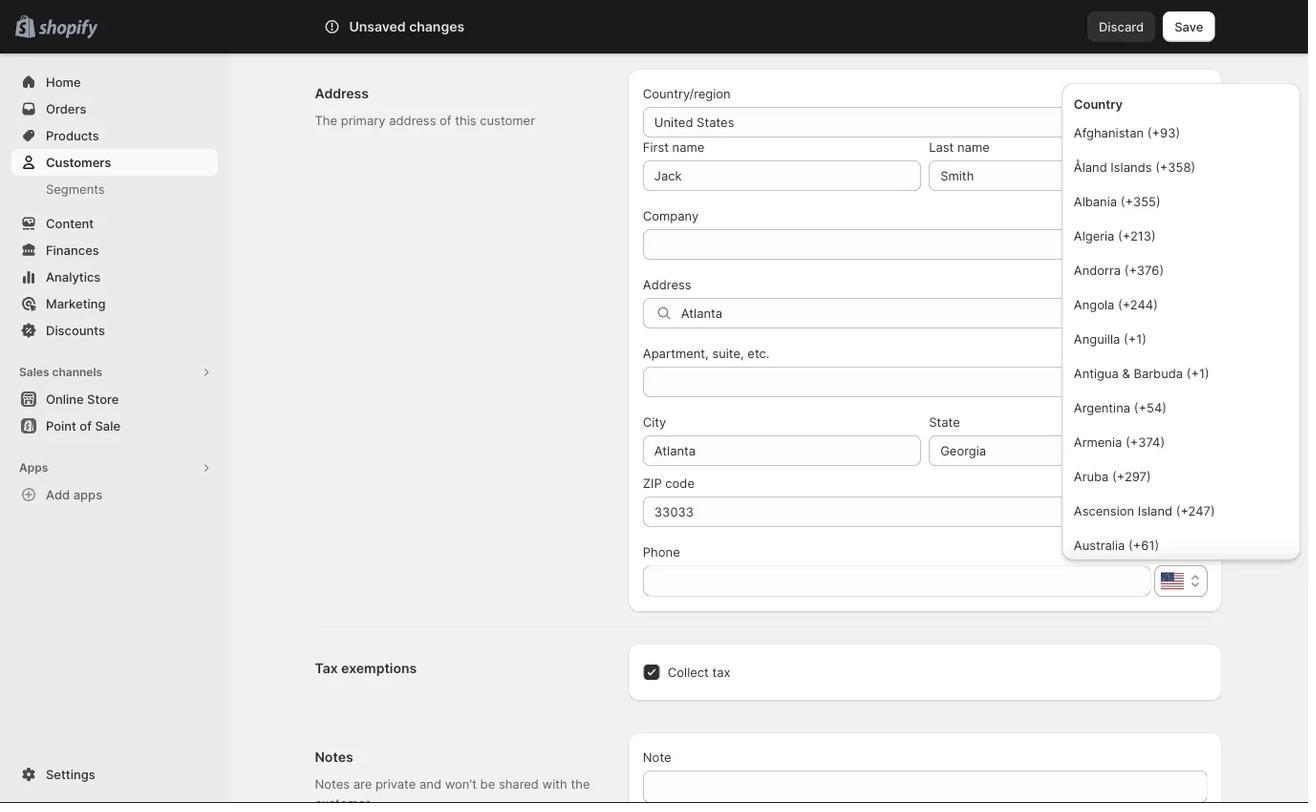 Task type: vqa. For each thing, say whether or not it's contained in the screenshot.
United States at the top right of the page
yes



Task type: describe. For each thing, give the bounding box(es) containing it.
aruba (+297) button
[[1068, 462, 1295, 493]]

code
[[665, 476, 695, 491]]

point of sale
[[46, 419, 120, 433]]

angola (+244)
[[1073, 298, 1158, 312]]

online store
[[46, 392, 119, 407]]

Company text field
[[643, 230, 1207, 260]]

åland
[[1073, 160, 1107, 175]]

are
[[353, 777, 372, 792]]

add apps button
[[11, 482, 218, 508]]

last
[[929, 140, 954, 155]]

algeria (+213) button
[[1068, 221, 1295, 252]]

(+244)
[[1117, 298, 1158, 312]]

name for last name
[[957, 140, 990, 155]]

name for first name
[[672, 140, 705, 155]]

sale
[[95, 419, 120, 433]]

1 horizontal spatial (+1)
[[1186, 366, 1209, 381]]

settings
[[46, 767, 95, 782]]

armenia (+374)
[[1073, 435, 1164, 450]]

andorra (+376)
[[1073, 263, 1164, 278]]

with
[[542, 777, 567, 792]]

customers
[[46, 155, 111, 170]]

australia (+61)
[[1073, 538, 1159, 553]]

0 horizontal spatial (+1)
[[1123, 332, 1146, 347]]

discounts
[[46, 323, 105, 338]]

home
[[46, 75, 81, 89]]

customer
[[480, 113, 535, 128]]

albania (+355)
[[1073, 194, 1160, 209]]

australia
[[1073, 538, 1125, 553]]

save button
[[1163, 11, 1215, 42]]

save
[[1175, 19, 1203, 34]]

Address text field
[[681, 299, 1207, 329]]

antigua & barbuda (+1)
[[1073, 366, 1209, 381]]

primary
[[341, 113, 386, 128]]

Apartment, suite, etc. text field
[[643, 367, 1207, 398]]

anguilla (+1) button
[[1068, 324, 1295, 355]]

shopify image
[[38, 20, 98, 39]]

armenia (+374) button
[[1068, 428, 1295, 458]]

aruba (+297)
[[1073, 470, 1151, 484]]

tax
[[315, 661, 338, 677]]

1 horizontal spatial address
[[643, 278, 691, 292]]

aruba
[[1073, 470, 1108, 484]]

algeria
[[1073, 229, 1114, 244]]

won't
[[445, 777, 477, 792]]

apartment, suite, etc.
[[643, 346, 770, 361]]

be
[[480, 777, 495, 792]]

tax exemptions
[[315, 661, 417, 677]]

(+376)
[[1124, 263, 1164, 278]]

store
[[87, 392, 119, 407]]

private
[[375, 777, 416, 792]]

(+297)
[[1112, 470, 1151, 484]]

company
[[643, 209, 699, 224]]

of inside 'button'
[[80, 419, 92, 433]]

analytics
[[46, 269, 101, 284]]

point
[[46, 419, 76, 433]]

anguilla (+1)
[[1073, 332, 1146, 347]]

zip
[[643, 476, 662, 491]]

the
[[571, 777, 590, 792]]

united states (+1) image
[[1161, 573, 1184, 591]]

islands
[[1110, 160, 1151, 175]]

0 horizontal spatial address
[[315, 86, 369, 102]]

note
[[643, 751, 671, 765]]

&
[[1122, 366, 1130, 381]]

australia (+61) button
[[1068, 531, 1295, 561]]

changes
[[409, 19, 465, 35]]

etc.
[[748, 346, 770, 361]]

exemptions
[[341, 661, 417, 677]]

ascension island (+247) button
[[1068, 496, 1295, 527]]

address
[[389, 113, 436, 128]]

argentina
[[1073, 401, 1130, 416]]

albania (+355) button
[[1068, 187, 1295, 217]]

antigua & barbuda (+1) button
[[1068, 359, 1295, 389]]



Task type: locate. For each thing, give the bounding box(es) containing it.
add apps
[[46, 487, 102, 502]]

notes
[[315, 750, 353, 766], [315, 777, 350, 792]]

settings link
[[11, 762, 218, 788]]

notes inside notes are private and won't be shared with the customer.
[[315, 777, 350, 792]]

afghanistan
[[1073, 126, 1143, 140]]

add
[[46, 487, 70, 502]]

åland islands (+358) button
[[1068, 152, 1295, 183]]

(+54)
[[1133, 401, 1166, 416]]

discounts link
[[11, 317, 218, 344]]

First name text field
[[643, 161, 921, 192]]

(+93)
[[1147, 126, 1180, 140]]

apps
[[19, 461, 48, 475]]

2 notes from the top
[[315, 777, 350, 792]]

argentina (+54)
[[1073, 401, 1166, 416]]

1 vertical spatial address
[[643, 278, 691, 292]]

ZIP code text field
[[643, 497, 1207, 528]]

apps
[[73, 487, 102, 502]]

search button
[[377, 11, 931, 42]]

united states
[[654, 115, 734, 130]]

notes for notes are private and won't be shared with the customer.
[[315, 777, 350, 792]]

ascension island (+247)
[[1073, 504, 1215, 519]]

united
[[654, 115, 693, 130]]

point of sale link
[[11, 413, 218, 440]]

of left the this
[[440, 113, 452, 128]]

andorra (+376) button
[[1068, 256, 1295, 286]]

online
[[46, 392, 84, 407]]

1 vertical spatial notes
[[315, 777, 350, 792]]

state
[[929, 415, 960, 430]]

orders link
[[11, 96, 218, 122]]

angola (+244) button
[[1068, 290, 1295, 321]]

(+1) down (+244)
[[1123, 332, 1146, 347]]

finances
[[46, 243, 99, 258]]

address down "company"
[[643, 278, 691, 292]]

afghanistan (+93)
[[1073, 126, 1180, 140]]

content
[[46, 216, 94, 231]]

customer.
[[315, 796, 373, 804]]

unsaved
[[349, 19, 406, 35]]

2 name from the left
[[957, 140, 990, 155]]

angola
[[1073, 298, 1114, 312]]

notes for notes
[[315, 750, 353, 766]]

1 vertical spatial of
[[80, 419, 92, 433]]

products
[[46, 128, 99, 143]]

analytics link
[[11, 264, 218, 290]]

of
[[440, 113, 452, 128], [80, 419, 92, 433]]

discard button
[[1087, 11, 1155, 42]]

afghanistan (+93) button
[[1068, 118, 1295, 149]]

country
[[1073, 97, 1122, 112]]

(+355)
[[1120, 194, 1160, 209]]

online store link
[[11, 386, 218, 413]]

apps button
[[11, 455, 218, 482]]

home link
[[11, 69, 218, 96]]

City text field
[[643, 436, 921, 467]]

(+1) down anguilla (+1) button
[[1186, 366, 1209, 381]]

shared
[[499, 777, 539, 792]]

1 name from the left
[[672, 140, 705, 155]]

island
[[1137, 504, 1172, 519]]

point of sale button
[[0, 413, 229, 440]]

the
[[315, 113, 337, 128]]

states
[[697, 115, 734, 130]]

last name
[[929, 140, 990, 155]]

of left sale
[[80, 419, 92, 433]]

(+247)
[[1176, 504, 1215, 519]]

andorra
[[1073, 263, 1120, 278]]

this
[[455, 113, 476, 128]]

products link
[[11, 122, 218, 149]]

0 vertical spatial (+1)
[[1123, 332, 1146, 347]]

argentina (+54) button
[[1068, 393, 1295, 424]]

country/region
[[643, 86, 731, 101]]

(+358)
[[1155, 160, 1195, 175]]

finances link
[[11, 237, 218, 264]]

armenia
[[1073, 435, 1122, 450]]

sales channels button
[[11, 359, 218, 386]]

phone
[[643, 545, 680, 560]]

name
[[672, 140, 705, 155], [957, 140, 990, 155]]

1 vertical spatial (+1)
[[1186, 366, 1209, 381]]

discard
[[1099, 19, 1144, 34]]

0 horizontal spatial of
[[80, 419, 92, 433]]

the primary address of this customer
[[315, 113, 535, 128]]

address
[[315, 86, 369, 102], [643, 278, 691, 292]]

customers link
[[11, 149, 218, 176]]

name down "united states"
[[672, 140, 705, 155]]

1 notes from the top
[[315, 750, 353, 766]]

barbuda
[[1133, 366, 1183, 381]]

0 vertical spatial notes
[[315, 750, 353, 766]]

zip code
[[643, 476, 695, 491]]

1 horizontal spatial name
[[957, 140, 990, 155]]

Last name text field
[[929, 161, 1207, 192]]

sales channels
[[19, 365, 102, 379]]

notes are private and won't be shared with the customer.
[[315, 777, 590, 804]]

Note text field
[[643, 772, 1207, 804]]

0 horizontal spatial name
[[672, 140, 705, 155]]

name right last
[[957, 140, 990, 155]]

orders
[[46, 101, 86, 116]]

first
[[643, 140, 669, 155]]

search
[[408, 19, 449, 34]]

address up the
[[315, 86, 369, 102]]

city
[[643, 415, 666, 430]]

first name
[[643, 140, 705, 155]]

apartment,
[[643, 346, 709, 361]]

Phone text field
[[643, 567, 1151, 597]]

segments link
[[11, 176, 218, 203]]

unsaved changes
[[349, 19, 465, 35]]

0 vertical spatial address
[[315, 86, 369, 102]]

collect
[[668, 666, 709, 680]]

1 horizontal spatial of
[[440, 113, 452, 128]]

collect tax
[[668, 666, 731, 680]]

(+1)
[[1123, 332, 1146, 347], [1186, 366, 1209, 381]]

(+374)
[[1125, 435, 1164, 450]]

(+61)
[[1128, 538, 1159, 553]]

0 vertical spatial of
[[440, 113, 452, 128]]



